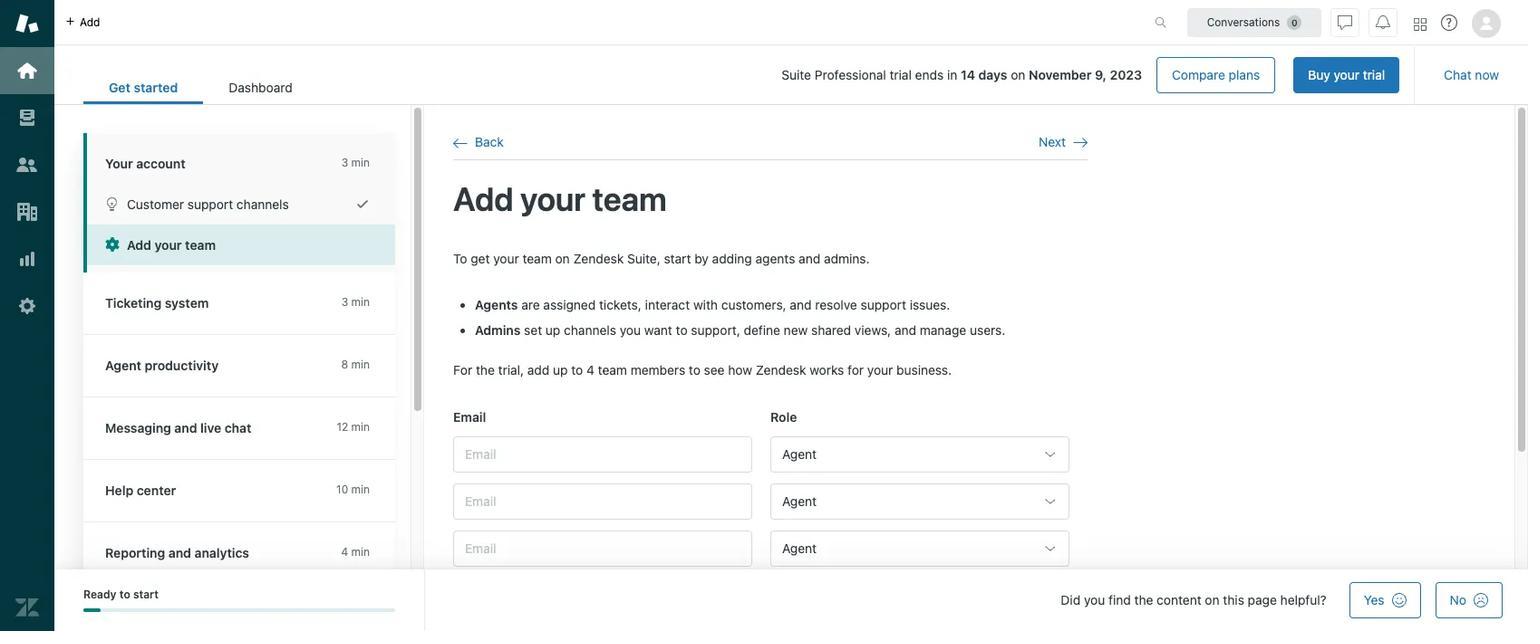 Task type: locate. For each thing, give the bounding box(es) containing it.
dashboard
[[229, 80, 293, 95]]

3 inside the your account heading
[[341, 156, 348, 169]]

admin image
[[15, 295, 39, 318]]

min for messaging and live chat
[[351, 421, 370, 434]]

in
[[947, 67, 957, 82]]

buy your trial button
[[1294, 57, 1400, 93]]

trial left ends
[[890, 67, 912, 82]]

your account
[[105, 156, 185, 171]]

1 vertical spatial add your team
[[127, 237, 216, 253]]

resolve
[[815, 297, 857, 313]]

channels up add your team button
[[237, 197, 289, 212]]

1 horizontal spatial the
[[1134, 593, 1153, 608]]

content
[[1157, 593, 1202, 608]]

10
[[336, 483, 348, 497]]

button displays agent's chat status as invisible. image
[[1338, 15, 1352, 29]]

zendesk products image
[[1414, 18, 1427, 30]]

start down reporting
[[133, 588, 159, 602]]

1 horizontal spatial support
[[861, 297, 906, 313]]

0 vertical spatial add your team
[[453, 180, 667, 219]]

0 horizontal spatial zendesk
[[573, 251, 624, 266]]

on
[[1011, 67, 1025, 82], [555, 251, 570, 266], [1205, 593, 1220, 608]]

add
[[453, 180, 513, 219], [127, 237, 151, 253]]

see
[[704, 363, 725, 378]]

2 3 min from the top
[[341, 295, 370, 309]]

add your team inside content-title region
[[453, 180, 667, 219]]

min
[[351, 156, 370, 169], [351, 295, 370, 309], [351, 358, 370, 372], [351, 421, 370, 434], [351, 483, 370, 497], [351, 546, 370, 559]]

8
[[341, 358, 348, 372]]

email field for first agent popup button from the top
[[453, 437, 752, 473]]

want
[[644, 323, 672, 338]]

0 vertical spatial 4
[[586, 363, 594, 378]]

1 vertical spatial you
[[1084, 593, 1105, 608]]

back button
[[453, 134, 504, 151]]

messaging
[[105, 421, 171, 436]]

agent for 2nd agent popup button from the bottom's "email" field
[[782, 494, 817, 510]]

notifications image
[[1376, 15, 1390, 29]]

to inside footer
[[119, 588, 130, 602]]

channels down assigned at the left top of the page
[[564, 323, 616, 338]]

1 min from the top
[[351, 156, 370, 169]]

0 vertical spatial add
[[453, 180, 513, 219]]

0 vertical spatial agent button
[[770, 437, 1069, 473]]

1 trial from the left
[[890, 67, 912, 82]]

get started
[[109, 80, 178, 95]]

views image
[[15, 106, 39, 130]]

2 horizontal spatial on
[[1205, 593, 1220, 608]]

zendesk
[[573, 251, 624, 266], [756, 363, 806, 378]]

this
[[1223, 593, 1244, 608]]

0 vertical spatial the
[[476, 363, 495, 378]]

ends
[[915, 67, 944, 82]]

section
[[332, 57, 1400, 93]]

3 min for ticketing system
[[341, 295, 370, 309]]

tickets,
[[599, 297, 642, 313]]

on left this
[[1205, 593, 1220, 608]]

agent for "email" field related to first agent popup button from the top
[[782, 447, 817, 463]]

you
[[620, 323, 641, 338], [1084, 593, 1105, 608]]

2 vertical spatial email field
[[453, 531, 752, 568]]

0 vertical spatial on
[[1011, 67, 1025, 82]]

suite professional trial ends in 14 days on november 9, 2023
[[781, 67, 1142, 82]]

0 horizontal spatial add your team
[[127, 237, 216, 253]]

your
[[1334, 67, 1360, 82], [520, 180, 586, 219], [155, 237, 182, 253], [493, 251, 519, 266], [867, 363, 893, 378]]

1 vertical spatial 3
[[341, 295, 348, 309]]

0 vertical spatial add
[[80, 15, 100, 29]]

channels
[[237, 197, 289, 212], [564, 323, 616, 338]]

add down the customer
[[127, 237, 151, 253]]

6 min from the top
[[351, 546, 370, 559]]

2 email field from the top
[[453, 484, 752, 521]]

team down customer support channels on the top
[[185, 237, 216, 253]]

center
[[137, 483, 176, 498]]

trial inside button
[[1363, 67, 1385, 82]]

2 trial from the left
[[1363, 67, 1385, 82]]

customer support channels
[[127, 197, 289, 212]]

0 horizontal spatial start
[[133, 588, 159, 602]]

4
[[586, 363, 594, 378], [341, 546, 348, 559]]

0 horizontal spatial the
[[476, 363, 495, 378]]

now
[[1475, 67, 1499, 82]]

start inside footer
[[133, 588, 159, 602]]

days
[[979, 67, 1007, 82]]

get help image
[[1441, 15, 1457, 31]]

customer support channels button
[[87, 184, 395, 225]]

the right for
[[476, 363, 495, 378]]

section containing suite professional trial ends in
[[332, 57, 1400, 93]]

and right agents in the top of the page
[[799, 251, 820, 266]]

on up assigned at the left top of the page
[[555, 251, 570, 266]]

the inside footer
[[1134, 593, 1153, 608]]

1 3 min from the top
[[341, 156, 370, 169]]

min for ticketing system
[[351, 295, 370, 309]]

5 min from the top
[[351, 483, 370, 497]]

0 vertical spatial support
[[187, 197, 233, 212]]

2023
[[1110, 67, 1142, 82]]

4 left the members
[[586, 363, 594, 378]]

reporting image
[[15, 247, 39, 271]]

chat
[[225, 421, 251, 436]]

to
[[676, 323, 688, 338], [571, 363, 583, 378], [689, 363, 701, 378], [119, 588, 130, 602]]

agent button
[[770, 437, 1069, 473], [770, 484, 1069, 521], [770, 531, 1069, 568]]

by
[[694, 251, 709, 266]]

to down assigned at the left top of the page
[[571, 363, 583, 378]]

progress bar image
[[83, 609, 101, 613]]

4 down 10
[[341, 546, 348, 559]]

0 horizontal spatial trial
[[890, 67, 912, 82]]

1 vertical spatial the
[[1134, 593, 1153, 608]]

compare
[[1172, 67, 1225, 82]]

professional
[[815, 67, 886, 82]]

support up add your team button
[[187, 197, 233, 212]]

team up suite, on the left of page
[[592, 180, 667, 219]]

Email field
[[453, 437, 752, 473], [453, 484, 752, 521], [453, 531, 752, 568]]

chat now button
[[1429, 57, 1514, 93]]

1 vertical spatial add
[[527, 363, 549, 378]]

0 horizontal spatial channels
[[237, 197, 289, 212]]

next
[[1039, 134, 1066, 150]]

3 min
[[341, 156, 370, 169], [341, 295, 370, 309]]

3 min inside the your account heading
[[341, 156, 370, 169]]

buy
[[1308, 67, 1330, 82]]

productivity
[[145, 358, 219, 373]]

0 horizontal spatial 4
[[341, 546, 348, 559]]

3 email field from the top
[[453, 531, 752, 568]]

to left see at the left of the page
[[689, 363, 701, 378]]

support inside button
[[187, 197, 233, 212]]

to
[[453, 251, 467, 266]]

3 for account
[[341, 156, 348, 169]]

4 inside region
[[586, 363, 594, 378]]

add right 'trial,'
[[527, 363, 549, 378]]

the right find
[[1134, 593, 1153, 608]]

zendesk left suite, on the left of page
[[573, 251, 624, 266]]

how
[[728, 363, 752, 378]]

0 horizontal spatial add
[[127, 237, 151, 253]]

region containing to get your team on zendesk suite, start by adding agents and admins.
[[453, 250, 1088, 632]]

0 vertical spatial you
[[620, 323, 641, 338]]

email field for 2nd agent popup button from the bottom
[[453, 484, 752, 521]]

1 agent button from the top
[[770, 437, 1069, 473]]

up
[[546, 323, 560, 338], [553, 363, 568, 378]]

1 horizontal spatial start
[[664, 251, 691, 266]]

for
[[848, 363, 864, 378]]

no
[[1450, 593, 1466, 608]]

you down tickets,
[[620, 323, 641, 338]]

1 vertical spatial start
[[133, 588, 159, 602]]

help center
[[105, 483, 176, 498]]

tab list containing get started
[[83, 71, 318, 104]]

1 3 from the top
[[341, 156, 348, 169]]

compare plans
[[1172, 67, 1260, 82]]

page
[[1248, 593, 1277, 608]]

trial down notifications image
[[1363, 67, 1385, 82]]

0 horizontal spatial add
[[80, 15, 100, 29]]

1 horizontal spatial you
[[1084, 593, 1105, 608]]

and right 'views,'
[[895, 323, 916, 338]]

buy your trial
[[1308, 67, 1385, 82]]

min inside the your account heading
[[351, 156, 370, 169]]

customer
[[127, 197, 184, 212]]

0 vertical spatial channels
[[237, 197, 289, 212]]

2 vertical spatial on
[[1205, 593, 1220, 608]]

1 horizontal spatial on
[[1011, 67, 1025, 82]]

email field for third agent popup button from the top
[[453, 531, 752, 568]]

1 horizontal spatial trial
[[1363, 67, 1385, 82]]

1 email field from the top
[[453, 437, 752, 473]]

the inside region
[[476, 363, 495, 378]]

content-title region
[[453, 179, 1088, 221]]

did you find the content on this page helpful?
[[1061, 593, 1327, 608]]

help
[[105, 483, 133, 498]]

region
[[453, 250, 1088, 632]]

1 vertical spatial add
[[127, 237, 151, 253]]

footer
[[54, 570, 1528, 632]]

footer containing did you find the content on this page helpful?
[[54, 570, 1528, 632]]

your
[[105, 156, 133, 171]]

add
[[80, 15, 100, 29], [527, 363, 549, 378]]

ticketing system
[[105, 295, 209, 311]]

trial
[[890, 67, 912, 82], [1363, 67, 1385, 82]]

to right ready
[[119, 588, 130, 602]]

new
[[784, 323, 808, 338]]

up right set
[[546, 323, 560, 338]]

4 min
[[341, 546, 370, 559]]

reporting and analytics
[[105, 546, 249, 561]]

min for your account
[[351, 156, 370, 169]]

no button
[[1435, 583, 1503, 619]]

0 horizontal spatial you
[[620, 323, 641, 338]]

team left the members
[[598, 363, 627, 378]]

1 vertical spatial 3 min
[[341, 295, 370, 309]]

interact
[[645, 297, 690, 313]]

1 vertical spatial on
[[555, 251, 570, 266]]

progress-bar progress bar
[[83, 609, 395, 613]]

tab list
[[83, 71, 318, 104]]

4 min from the top
[[351, 421, 370, 434]]

support
[[187, 197, 233, 212], [861, 297, 906, 313]]

views,
[[855, 323, 891, 338]]

you inside footer
[[1084, 593, 1105, 608]]

1 horizontal spatial add your team
[[453, 180, 667, 219]]

support up 'views,'
[[861, 297, 906, 313]]

yes
[[1364, 593, 1385, 608]]

add inside add your team button
[[127, 237, 151, 253]]

0 vertical spatial zendesk
[[573, 251, 624, 266]]

min for help center
[[351, 483, 370, 497]]

add right zendesk support image
[[80, 15, 100, 29]]

start left "by"
[[664, 251, 691, 266]]

users.
[[970, 323, 1005, 338]]

0 vertical spatial 3 min
[[341, 156, 370, 169]]

1 vertical spatial channels
[[564, 323, 616, 338]]

add down back button
[[453, 180, 513, 219]]

November 9, 2023 text field
[[1029, 67, 1142, 82]]

0 vertical spatial 3
[[341, 156, 348, 169]]

1 vertical spatial zendesk
[[756, 363, 806, 378]]

2 min from the top
[[351, 295, 370, 309]]

0 horizontal spatial on
[[555, 251, 570, 266]]

2 vertical spatial agent button
[[770, 531, 1069, 568]]

zendesk right "how"
[[756, 363, 806, 378]]

find
[[1109, 593, 1131, 608]]

the
[[476, 363, 495, 378], [1134, 593, 1153, 608]]

1 vertical spatial agent button
[[770, 484, 1069, 521]]

on inside footer
[[1205, 593, 1220, 608]]

1 vertical spatial up
[[553, 363, 568, 378]]

1 horizontal spatial add
[[527, 363, 549, 378]]

on right days
[[1011, 67, 1025, 82]]

0 vertical spatial email field
[[453, 437, 752, 473]]

1 horizontal spatial zendesk
[[756, 363, 806, 378]]

up right 'trial,'
[[553, 363, 568, 378]]

3 min from the top
[[351, 358, 370, 372]]

on inside region
[[555, 251, 570, 266]]

2 3 from the top
[[341, 295, 348, 309]]

1 horizontal spatial 4
[[586, 363, 594, 378]]

1 vertical spatial email field
[[453, 484, 752, 521]]

organizations image
[[15, 200, 39, 224]]

1 horizontal spatial channels
[[564, 323, 616, 338]]

1 horizontal spatial add
[[453, 180, 513, 219]]

you right did on the bottom right of the page
[[1084, 593, 1105, 608]]

are
[[521, 297, 540, 313]]

0 horizontal spatial support
[[187, 197, 233, 212]]

messaging and live chat
[[105, 421, 251, 436]]

your inside button
[[1334, 67, 1360, 82]]

main element
[[0, 0, 54, 632]]

admins set up channels you want to support, define new shared views, and manage users.
[[475, 323, 1005, 338]]

0 vertical spatial start
[[664, 251, 691, 266]]



Task type: describe. For each thing, give the bounding box(es) containing it.
3 for system
[[341, 295, 348, 309]]

november
[[1029, 67, 1092, 82]]

and left live
[[174, 421, 197, 436]]

dashboard tab
[[203, 71, 318, 104]]

get
[[109, 80, 130, 95]]

members
[[631, 363, 685, 378]]

add inside "dropdown button"
[[80, 15, 100, 29]]

12 min
[[337, 421, 370, 434]]

9,
[[1095, 67, 1107, 82]]

conversations button
[[1187, 8, 1321, 37]]

back
[[475, 134, 504, 150]]

team up are
[[523, 251, 552, 266]]

agents are assigned tickets, interact with customers, and resolve support issues.
[[475, 297, 950, 313]]

min for reporting and analytics
[[351, 546, 370, 559]]

min for agent productivity
[[351, 358, 370, 372]]

set
[[524, 323, 542, 338]]

manage
[[920, 323, 966, 338]]

add inside region
[[527, 363, 549, 378]]

to right want
[[676, 323, 688, 338]]

analytics
[[194, 546, 249, 561]]

8 min
[[341, 358, 370, 372]]

your inside content-title region
[[520, 180, 586, 219]]

live
[[200, 421, 221, 436]]

reporting
[[105, 546, 165, 561]]

2 agent button from the top
[[770, 484, 1069, 521]]

agent for "email" field corresponding to third agent popup button from the top
[[782, 541, 817, 557]]

adding
[[712, 251, 752, 266]]

suite
[[781, 67, 811, 82]]

agents
[[756, 251, 795, 266]]

support,
[[691, 323, 740, 338]]

with
[[693, 297, 718, 313]]

zendesk support image
[[15, 12, 39, 35]]

shared
[[811, 323, 851, 338]]

your inside button
[[155, 237, 182, 253]]

for the trial, add up to 4 team members to see how zendesk works for your business.
[[453, 363, 952, 378]]

conversations
[[1207, 15, 1280, 29]]

your account heading
[[83, 133, 395, 184]]

for
[[453, 363, 472, 378]]

0 vertical spatial up
[[546, 323, 560, 338]]

chat
[[1444, 67, 1472, 82]]

add inside content-title region
[[453, 180, 513, 219]]

14
[[961, 67, 975, 82]]

next button
[[1039, 134, 1088, 151]]

add your team inside button
[[127, 237, 216, 253]]

assigned
[[543, 297, 596, 313]]

customers image
[[15, 153, 39, 177]]

get started image
[[15, 59, 39, 82]]

channels inside region
[[564, 323, 616, 338]]

3 min for your account
[[341, 156, 370, 169]]

zendesk image
[[15, 596, 39, 620]]

add your team button
[[87, 225, 395, 266]]

trial for professional
[[890, 67, 912, 82]]

started
[[134, 80, 178, 95]]

ticketing
[[105, 295, 162, 311]]

ready
[[83, 588, 116, 602]]

did
[[1061, 593, 1081, 608]]

channels inside button
[[237, 197, 289, 212]]

business.
[[896, 363, 952, 378]]

and up new on the bottom of page
[[790, 297, 812, 313]]

start inside region
[[664, 251, 691, 266]]

define
[[744, 323, 780, 338]]

1 vertical spatial 4
[[341, 546, 348, 559]]

and left analytics
[[168, 546, 191, 561]]

customers,
[[721, 297, 786, 313]]

plans
[[1229, 67, 1260, 82]]

issues.
[[910, 297, 950, 313]]

3 agent button from the top
[[770, 531, 1069, 568]]

helpful?
[[1280, 593, 1327, 608]]

team inside content-title region
[[592, 180, 667, 219]]

works
[[810, 363, 844, 378]]

to get your team on zendesk suite, start by adding agents and admins.
[[453, 251, 870, 266]]

email
[[453, 409, 486, 425]]

suite,
[[627, 251, 661, 266]]

trial for your
[[1363, 67, 1385, 82]]

admins
[[475, 323, 521, 338]]

team inside button
[[185, 237, 216, 253]]

agents
[[475, 297, 518, 313]]

1 vertical spatial support
[[861, 297, 906, 313]]

you inside region
[[620, 323, 641, 338]]

yes button
[[1349, 583, 1421, 619]]

12
[[337, 421, 348, 434]]

chat now
[[1444, 67, 1499, 82]]

account
[[136, 156, 185, 171]]

trial,
[[498, 363, 524, 378]]

ready to start
[[83, 588, 159, 602]]

add button
[[54, 0, 111, 44]]

agent productivity
[[105, 358, 219, 373]]

system
[[165, 295, 209, 311]]



Task type: vqa. For each thing, say whether or not it's contained in the screenshot.
Buy
yes



